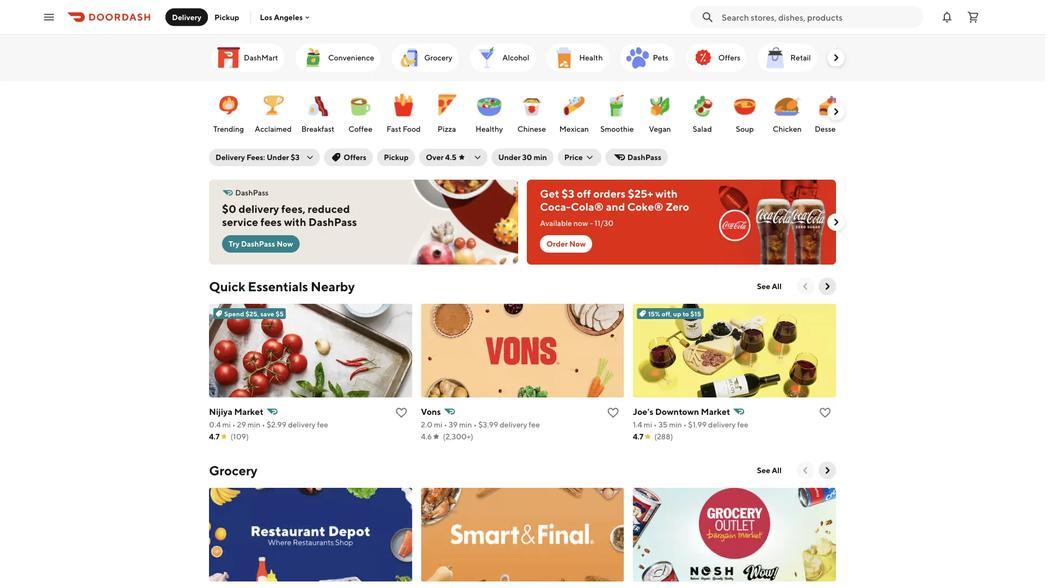 Task type: vqa. For each thing, say whether or not it's contained in the screenshot.
See All link
yes



Task type: describe. For each thing, give the bounding box(es) containing it.
quick
[[209, 279, 245, 294]]

acclaimed
[[255, 124, 292, 133]]

health image
[[551, 45, 577, 71]]

delivery for joe's downtown market
[[708, 420, 736, 429]]

up
[[673, 310, 681, 317]]

get $3 off orders $25+ with coca-cola® and coke® zero available now - 11/30
[[540, 187, 690, 228]]

health
[[580, 53, 603, 62]]

min for nijiya market
[[248, 420, 261, 429]]

5 • from the left
[[654, 420, 657, 429]]

0 items, open order cart image
[[967, 11, 980, 24]]

desserts
[[815, 124, 845, 133]]

nearby
[[311, 279, 355, 294]]

convenience image
[[300, 45, 326, 71]]

vegan
[[649, 124, 671, 133]]

over
[[426, 153, 444, 162]]

15% off, up to $15
[[648, 310, 701, 317]]

-
[[590, 219, 593, 228]]

salad
[[693, 124, 712, 133]]

food
[[403, 124, 421, 133]]

29
[[237, 420, 246, 429]]

click to add this store to your saved list image for downtown
[[819, 406, 832, 419]]

delivery inside $0 delivery fees, reduced service fees with dashpass
[[239, 203, 279, 215]]

mi for joe's downtown market
[[644, 420, 652, 429]]

offers link
[[686, 44, 747, 72]]

retail image
[[762, 45, 789, 71]]

2.0
[[421, 420, 433, 429]]

order now button
[[540, 235, 593, 253]]

price
[[565, 153, 583, 162]]

los angeles
[[260, 13, 303, 22]]

retail
[[791, 53, 811, 62]]

min for joe's downtown market
[[669, 420, 682, 429]]

price button
[[558, 149, 602, 166]]

catering image
[[833, 45, 859, 71]]

alcohol link
[[470, 44, 536, 72]]

1 under from the left
[[267, 153, 289, 162]]

fees
[[260, 216, 282, 228]]

1.4 mi • 35 min • $1.99 delivery fee
[[633, 420, 749, 429]]

soup
[[736, 124, 754, 133]]

and
[[606, 200, 625, 213]]

nijiya market
[[209, 406, 263, 417]]

reduced
[[308, 203, 350, 215]]

angeles
[[274, 13, 303, 22]]

see all for quick essentials nearby
[[757, 282, 782, 291]]

off
[[577, 187, 591, 200]]

1.4
[[633, 420, 642, 429]]

pickup for the top pickup 'button'
[[215, 13, 239, 22]]

35
[[659, 420, 668, 429]]

fast food
[[387, 124, 421, 133]]

fees,
[[281, 203, 306, 215]]

1 horizontal spatial grocery
[[424, 53, 452, 62]]

delivery for vons
[[500, 420, 527, 429]]

order now
[[547, 239, 586, 248]]

chinese
[[518, 124, 546, 133]]

click to add this store to your saved list image for market
[[395, 406, 408, 419]]

(288)
[[655, 432, 673, 441]]

joe's
[[633, 406, 654, 417]]

$0
[[222, 203, 236, 215]]

offers inside button
[[344, 153, 367, 162]]

acclaimed link
[[253, 87, 294, 137]]

15%
[[648, 310, 660, 317]]

under 30 min button
[[492, 149, 554, 166]]

breakfast
[[301, 124, 334, 133]]

to
[[683, 310, 689, 317]]

2 click to add this store to your saved list image from the left
[[607, 406, 620, 419]]

$2.99
[[267, 420, 287, 429]]

previous button of carousel image
[[800, 281, 811, 292]]

next button of carousel image
[[822, 281, 833, 292]]

delivery fees: under $3
[[216, 153, 300, 162]]

see all link for quick essentials nearby
[[751, 278, 788, 295]]

see all for grocery
[[757, 466, 782, 475]]

fee for joe's downtown market
[[738, 420, 749, 429]]

fees:
[[247, 153, 265, 162]]

4.6
[[421, 432, 432, 441]]

6 • from the left
[[684, 420, 687, 429]]

see for grocery
[[757, 466, 771, 475]]

min inside 'button'
[[534, 153, 547, 162]]

over 4.5 button
[[420, 149, 488, 166]]

open menu image
[[42, 11, 56, 24]]

39
[[449, 420, 458, 429]]

1 now from the left
[[277, 239, 293, 248]]

$5
[[276, 310, 284, 317]]

offers image
[[690, 45, 716, 71]]

alcohol
[[503, 53, 529, 62]]

with inside $0 delivery fees, reduced service fees with dashpass
[[284, 216, 306, 228]]

delivery button
[[166, 8, 208, 26]]

healthy
[[476, 124, 503, 133]]

4 • from the left
[[474, 420, 477, 429]]

1 • from the left
[[232, 420, 236, 429]]

quick essentials nearby
[[209, 279, 355, 294]]

get
[[540, 187, 560, 200]]

cola®
[[571, 200, 604, 213]]

downtown
[[655, 406, 699, 417]]

available
[[540, 219, 572, 228]]

try dashpass now
[[229, 239, 293, 248]]



Task type: locate. For each thing, give the bounding box(es) containing it.
0 horizontal spatial mi
[[222, 420, 231, 429]]

dashmart image
[[216, 45, 242, 71]]

1 vertical spatial pickup
[[384, 153, 409, 162]]

• left 39
[[444, 420, 447, 429]]

0.4 mi • 29 min • $2.99 delivery fee
[[209, 420, 328, 429]]

click to add this store to your saved list image
[[395, 406, 408, 419], [607, 406, 620, 419], [819, 406, 832, 419]]

pickup left 'los'
[[215, 13, 239, 22]]

1 horizontal spatial pickup button
[[377, 149, 415, 166]]

2 horizontal spatial fee
[[738, 420, 749, 429]]

1 horizontal spatial under
[[499, 153, 521, 162]]

1 vertical spatial offers
[[344, 153, 367, 162]]

see all link left previous button of carousel icon
[[751, 462, 788, 479]]

0 vertical spatial grocery link
[[392, 44, 459, 72]]

$0 delivery fees, reduced service fees with dashpass
[[222, 203, 357, 228]]

0 horizontal spatial 4.7
[[209, 432, 220, 441]]

next button of carousel image
[[831, 52, 842, 63], [831, 106, 842, 117], [831, 217, 842, 228], [822, 465, 833, 476]]

grocery
[[424, 53, 452, 62], [209, 463, 258, 478]]

grocery image
[[396, 45, 422, 71]]

pets
[[653, 53, 669, 62]]

• left $2.99
[[262, 420, 265, 429]]

$1.99
[[688, 420, 707, 429]]

0 vertical spatial with
[[656, 187, 678, 200]]

dashpass down reduced
[[309, 216, 357, 228]]

fee right $2.99
[[317, 420, 328, 429]]

mi for vons
[[434, 420, 443, 429]]

delivery for nijiya market
[[288, 420, 316, 429]]

1 4.7 from the left
[[209, 432, 220, 441]]

1 vertical spatial all
[[772, 466, 782, 475]]

2 see from the top
[[757, 466, 771, 475]]

fee
[[317, 420, 328, 429], [529, 420, 540, 429], [738, 420, 749, 429]]

1 all from the top
[[772, 282, 782, 291]]

1 click to add this store to your saved list image from the left
[[395, 406, 408, 419]]

pizza
[[438, 124, 456, 133]]

order
[[547, 239, 568, 248]]

fee for vons
[[529, 420, 540, 429]]

1 horizontal spatial 4.7
[[633, 432, 644, 441]]

all for grocery
[[772, 466, 782, 475]]

spend $25, save $5
[[224, 310, 284, 317]]

3 • from the left
[[444, 420, 447, 429]]

market up 29
[[234, 406, 263, 417]]

convenience
[[328, 53, 374, 62]]

1 vertical spatial grocery link
[[209, 462, 258, 479]]

0 horizontal spatial delivery
[[172, 13, 201, 22]]

pickup for pickup 'button' to the bottom
[[384, 153, 409, 162]]

$15
[[691, 310, 701, 317]]

1 vertical spatial see all link
[[751, 462, 788, 479]]

coca-
[[540, 200, 571, 213]]

see all link
[[751, 278, 788, 295], [751, 462, 788, 479]]

convenience link
[[296, 44, 381, 72]]

retail link
[[758, 44, 818, 72]]

2 now from the left
[[570, 239, 586, 248]]

under right fees:
[[267, 153, 289, 162]]

with down fees,
[[284, 216, 306, 228]]

notification bell image
[[941, 11, 954, 24]]

nijiya
[[209, 406, 232, 417]]

1 vertical spatial $3
[[562, 187, 575, 200]]

offers
[[719, 53, 741, 62], [344, 153, 367, 162]]

0 horizontal spatial click to add this store to your saved list image
[[395, 406, 408, 419]]

pickup
[[215, 13, 239, 22], [384, 153, 409, 162]]

0 horizontal spatial offers
[[344, 153, 367, 162]]

0 horizontal spatial grocery link
[[209, 462, 258, 479]]

los angeles button
[[260, 13, 312, 22]]

min right 30
[[534, 153, 547, 162]]

dashpass inside dashpass "button"
[[628, 153, 662, 162]]

min right 35
[[669, 420, 682, 429]]

2 see all link from the top
[[751, 462, 788, 479]]

min right 29
[[248, 420, 261, 429]]

0 horizontal spatial pickup
[[215, 13, 239, 22]]

pickup button left 'los'
[[208, 8, 246, 26]]

delivery right $2.99
[[288, 420, 316, 429]]

pickup button down the fast
[[377, 149, 415, 166]]

1 horizontal spatial click to add this store to your saved list image
[[607, 406, 620, 419]]

market up $1.99
[[701, 406, 730, 417]]

offers down coffee
[[344, 153, 367, 162]]

1 see from the top
[[757, 282, 771, 291]]

0 vertical spatial pickup
[[215, 13, 239, 22]]

1 vertical spatial see all
[[757, 466, 782, 475]]

see left previous button of carousel image
[[757, 282, 771, 291]]

dashpass inside $0 delivery fees, reduced service fees with dashpass
[[309, 216, 357, 228]]

1 vertical spatial pickup button
[[377, 149, 415, 166]]

over 4.5
[[426, 153, 457, 162]]

see all link for grocery
[[751, 462, 788, 479]]

1 horizontal spatial grocery link
[[392, 44, 459, 72]]

now right order
[[570, 239, 586, 248]]

essentials
[[248, 279, 308, 294]]

1 horizontal spatial delivery
[[216, 153, 245, 162]]

1 market from the left
[[234, 406, 263, 417]]

min right 39
[[459, 420, 472, 429]]

2 fee from the left
[[529, 420, 540, 429]]

coffee
[[349, 124, 373, 133]]

4.7 for nijiya market
[[209, 432, 220, 441]]

3 click to add this store to your saved list image from the left
[[819, 406, 832, 419]]

offers button
[[324, 149, 373, 166]]

dashpass right "try"
[[241, 239, 275, 248]]

trending link
[[210, 87, 247, 137]]

0 horizontal spatial with
[[284, 216, 306, 228]]

dashpass inside try dashpass now button
[[241, 239, 275, 248]]

alcohol image
[[474, 45, 500, 71]]

0 vertical spatial offers
[[719, 53, 741, 62]]

0 horizontal spatial grocery
[[209, 463, 258, 478]]

mi right 2.0
[[434, 420, 443, 429]]

1 see all link from the top
[[751, 278, 788, 295]]

pets link
[[620, 44, 675, 72]]

1 fee from the left
[[317, 420, 328, 429]]

mi right 1.4
[[644, 420, 652, 429]]

• left 35
[[654, 420, 657, 429]]

mi for nijiya market
[[222, 420, 231, 429]]

try dashpass now button
[[222, 235, 300, 253]]

(2,300+)
[[443, 432, 474, 441]]

delivery for delivery fees: under $3
[[216, 153, 245, 162]]

all for quick essentials nearby
[[772, 282, 782, 291]]

2 mi from the left
[[434, 420, 443, 429]]

under 30 min
[[499, 153, 547, 162]]

• left $1.99
[[684, 420, 687, 429]]

• left 29
[[232, 420, 236, 429]]

all left previous button of carousel image
[[772, 282, 782, 291]]

under left 30
[[499, 153, 521, 162]]

delivery right '$3.99'
[[500, 420, 527, 429]]

all left previous button of carousel icon
[[772, 466, 782, 475]]

delivery for delivery
[[172, 13, 201, 22]]

0 horizontal spatial $3
[[291, 153, 300, 162]]

1 horizontal spatial $3
[[562, 187, 575, 200]]

zero
[[666, 200, 690, 213]]

off,
[[662, 310, 672, 317]]

0 vertical spatial all
[[772, 282, 782, 291]]

Store search: begin typing to search for stores available on DoorDash text field
[[722, 11, 917, 23]]

3 mi from the left
[[644, 420, 652, 429]]

0 horizontal spatial under
[[267, 153, 289, 162]]

1 horizontal spatial market
[[701, 406, 730, 417]]

service
[[222, 216, 258, 228]]

1 see all from the top
[[757, 282, 782, 291]]

see all link left previous button of carousel image
[[751, 278, 788, 295]]

4.7 down 0.4
[[209, 432, 220, 441]]

1 vertical spatial with
[[284, 216, 306, 228]]

try
[[229, 239, 240, 248]]

under inside 'button'
[[499, 153, 521, 162]]

quick essentials nearby link
[[209, 278, 355, 295]]

delivery up the fees
[[239, 203, 279, 215]]

delivery right $1.99
[[708, 420, 736, 429]]

pets image
[[625, 45, 651, 71]]

0 horizontal spatial fee
[[317, 420, 328, 429]]

0 vertical spatial see all
[[757, 282, 782, 291]]

1 horizontal spatial mi
[[434, 420, 443, 429]]

save
[[261, 310, 274, 317]]

$3 down acclaimed
[[291, 153, 300, 162]]

see all left previous button of carousel image
[[757, 282, 782, 291]]

pickup down the fast
[[384, 153, 409, 162]]

1 horizontal spatial pickup
[[384, 153, 409, 162]]

2.0 mi • 39 min • $3.99 delivery fee
[[421, 420, 540, 429]]

0 vertical spatial delivery
[[172, 13, 201, 22]]

2 market from the left
[[701, 406, 730, 417]]

see for quick essentials nearby
[[757, 282, 771, 291]]

fee for nijiya market
[[317, 420, 328, 429]]

3 fee from the left
[[738, 420, 749, 429]]

$25+
[[628, 187, 653, 200]]

$3
[[291, 153, 300, 162], [562, 187, 575, 200]]

2 horizontal spatial click to add this store to your saved list image
[[819, 406, 832, 419]]

2 see all from the top
[[757, 466, 782, 475]]

$3 inside get $3 off orders $25+ with coca-cola® and coke® zero available now - 11/30
[[562, 187, 575, 200]]

grocery down (109)
[[209, 463, 258, 478]]

orders
[[593, 187, 626, 200]]

1 vertical spatial delivery
[[216, 153, 245, 162]]

2 all from the top
[[772, 466, 782, 475]]

min for vons
[[459, 420, 472, 429]]

$3.99
[[478, 420, 498, 429]]

1 horizontal spatial with
[[656, 187, 678, 200]]

0 horizontal spatial pickup button
[[208, 8, 246, 26]]

1 vertical spatial grocery
[[209, 463, 258, 478]]

2 horizontal spatial mi
[[644, 420, 652, 429]]

1 horizontal spatial fee
[[529, 420, 540, 429]]

0 horizontal spatial market
[[234, 406, 263, 417]]

with up zero
[[656, 187, 678, 200]]

grocery right the grocery image
[[424, 53, 452, 62]]

0 vertical spatial $3
[[291, 153, 300, 162]]

chicken
[[773, 124, 802, 133]]

0 vertical spatial pickup button
[[208, 8, 246, 26]]

dashpass up $0 at the top
[[235, 188, 269, 197]]

30
[[522, 153, 532, 162]]

1 vertical spatial see
[[757, 466, 771, 475]]

4.5
[[445, 153, 457, 162]]

2 under from the left
[[499, 153, 521, 162]]

under
[[267, 153, 289, 162], [499, 153, 521, 162]]

2 4.7 from the left
[[633, 432, 644, 441]]

spend
[[224, 310, 244, 317]]

(109)
[[231, 432, 249, 441]]

0 vertical spatial see all link
[[751, 278, 788, 295]]

4.7 for joe's downtown market
[[633, 432, 644, 441]]

previous button of carousel image
[[800, 465, 811, 476]]

fee right $1.99
[[738, 420, 749, 429]]

now
[[277, 239, 293, 248], [570, 239, 586, 248]]

0 horizontal spatial now
[[277, 239, 293, 248]]

fee right '$3.99'
[[529, 420, 540, 429]]

vons
[[421, 406, 441, 417]]

los
[[260, 13, 272, 22]]

offers right the "offers" image at the top right of page
[[719, 53, 741, 62]]

dashmart
[[244, 53, 278, 62]]

now
[[574, 219, 588, 228]]

1 horizontal spatial offers
[[719, 53, 741, 62]]

0.4
[[209, 420, 221, 429]]

mexican
[[560, 124, 589, 133]]

dashpass button
[[606, 149, 668, 166]]

fast
[[387, 124, 401, 133]]

all
[[772, 282, 782, 291], [772, 466, 782, 475]]

joe's downtown market
[[633, 406, 730, 417]]

see left previous button of carousel icon
[[757, 466, 771, 475]]

0 vertical spatial grocery
[[424, 53, 452, 62]]

pickup button
[[208, 8, 246, 26], [377, 149, 415, 166]]

delivery inside button
[[172, 13, 201, 22]]

now down the fees
[[277, 239, 293, 248]]

1 mi from the left
[[222, 420, 231, 429]]

4.7 down 1.4
[[633, 432, 644, 441]]

mi right 0.4
[[222, 420, 231, 429]]

$3 left "off"
[[562, 187, 575, 200]]

see all left previous button of carousel icon
[[757, 466, 782, 475]]

dashmart link
[[211, 44, 285, 72]]

2 • from the left
[[262, 420, 265, 429]]

with inside get $3 off orders $25+ with coca-cola® and coke® zero available now - 11/30
[[656, 187, 678, 200]]

0 vertical spatial see
[[757, 282, 771, 291]]

1 horizontal spatial now
[[570, 239, 586, 248]]

dashpass down vegan
[[628, 153, 662, 162]]

• left '$3.99'
[[474, 420, 477, 429]]

$25,
[[246, 310, 259, 317]]



